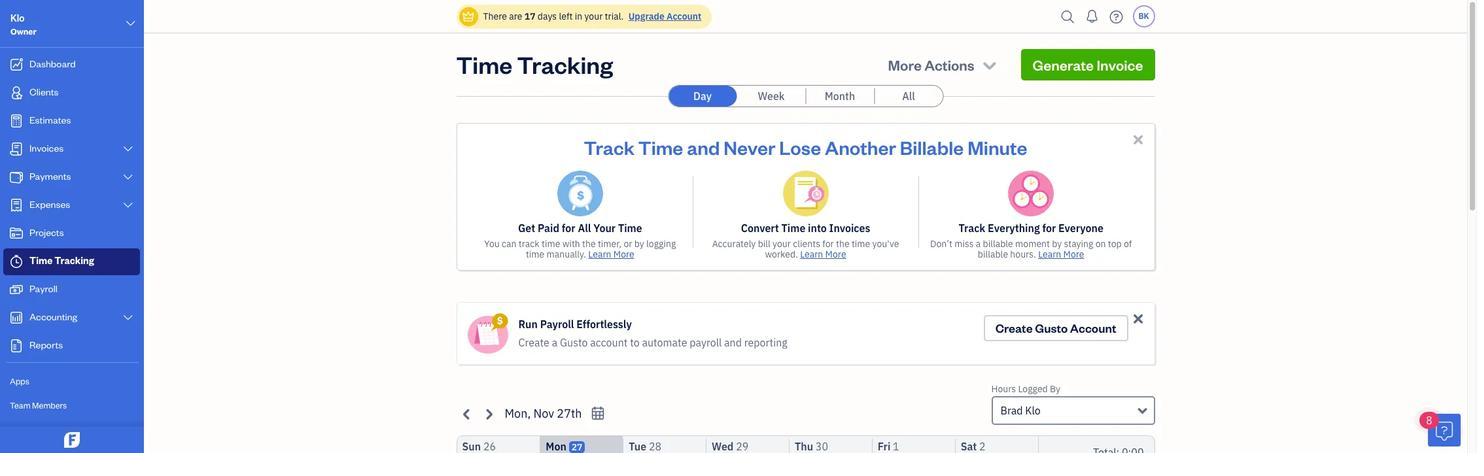 Task type: describe. For each thing, give the bounding box(es) containing it.
learn more for everyone
[[1039, 249, 1085, 260]]

dashboard
[[29, 58, 76, 70]]

services
[[47, 425, 79, 435]]

expenses
[[29, 198, 70, 211]]

payment image
[[9, 171, 24, 184]]

and inside run payroll effortlessly create a gusto account to automate payroll and reporting
[[725, 336, 742, 349]]

all link
[[875, 86, 943, 107]]

chevron large down image for expenses
[[122, 200, 134, 211]]

reports
[[29, 339, 63, 351]]

create inside run payroll effortlessly create a gusto account to automate payroll and reporting
[[519, 336, 550, 349]]

team members
[[10, 401, 67, 411]]

bill
[[758, 238, 771, 250]]

0 horizontal spatial your
[[585, 10, 603, 22]]

time tracking inside 'link'
[[29, 255, 94, 267]]

payroll inside run payroll effortlessly create a gusto account to automate payroll and reporting
[[540, 318, 574, 331]]

invoice image
[[9, 143, 24, 156]]

or
[[624, 238, 632, 250]]

everything
[[988, 222, 1040, 235]]

bk
[[1139, 11, 1150, 21]]

create gusto account
[[996, 321, 1117, 336]]

learn for invoices
[[801, 249, 824, 260]]

items and services
[[10, 425, 79, 435]]

estimate image
[[9, 115, 24, 128]]

paid
[[538, 222, 560, 235]]

timer image
[[9, 255, 24, 268]]

your
[[594, 222, 616, 235]]

payroll
[[690, 336, 722, 349]]

payments link
[[3, 164, 140, 191]]

month
[[825, 90, 856, 103]]

track time and never lose another billable minute
[[584, 135, 1028, 160]]

hours
[[992, 384, 1016, 395]]

track everything for everyone
[[959, 222, 1104, 235]]

gusto inside button
[[1036, 321, 1068, 336]]

convert
[[741, 222, 779, 235]]

and inside main element
[[32, 425, 46, 435]]

you can track time with the timer, or by logging time manually.
[[485, 238, 676, 260]]

chevron large down image for invoices
[[122, 144, 134, 154]]

by inside you can track time with the timer, or by logging time manually.
[[635, 238, 644, 250]]

chevrondown image
[[981, 56, 999, 74]]

report image
[[9, 340, 24, 353]]

don't
[[931, 238, 953, 250]]

17
[[525, 10, 536, 22]]

worked.
[[765, 249, 798, 260]]

for for all
[[562, 222, 576, 235]]

generate
[[1033, 56, 1094, 74]]

close image
[[1131, 312, 1146, 327]]

accounting
[[29, 311, 77, 323]]

day link
[[669, 86, 737, 107]]

to
[[630, 336, 640, 349]]

get paid for all your time
[[518, 222, 643, 235]]

track for track everything for everyone
[[959, 222, 986, 235]]

team
[[10, 401, 30, 411]]

hours logged by
[[992, 384, 1061, 395]]

learn more for invoices
[[801, 249, 847, 260]]

miss
[[955, 238, 974, 250]]

apps link
[[3, 370, 140, 393]]

main element
[[0, 0, 187, 454]]

time down "get"
[[526, 249, 545, 260]]

generate invoice button
[[1021, 49, 1155, 80]]

8 button
[[1420, 412, 1461, 447]]

owner
[[10, 26, 37, 37]]

more inside more actions dropdown button
[[889, 56, 922, 74]]

billable
[[900, 135, 964, 160]]

brad klo
[[1001, 404, 1041, 418]]

of
[[1124, 238, 1132, 250]]

expenses link
[[3, 192, 140, 219]]

accounting link
[[3, 305, 140, 332]]

on
[[1096, 238, 1106, 250]]

dashboard link
[[3, 52, 140, 79]]

for for everyone
[[1043, 222, 1056, 235]]

more for convert time into invoices
[[826, 249, 847, 260]]

more for get paid for all your time
[[614, 249, 635, 260]]

timer,
[[598, 238, 622, 250]]

mon, nov 27th
[[505, 406, 582, 421]]

time tracking link
[[3, 249, 140, 276]]

actions
[[925, 56, 975, 74]]

items and services link
[[3, 419, 140, 442]]

reports link
[[3, 333, 140, 360]]

bk button
[[1133, 5, 1155, 27]]

klo owner
[[10, 12, 37, 37]]

trial.
[[605, 10, 624, 22]]

days
[[538, 10, 557, 22]]

payroll link
[[3, 277, 140, 304]]

invoices link
[[3, 136, 140, 163]]

members
[[32, 401, 67, 411]]

month link
[[806, 86, 874, 107]]

never
[[724, 135, 776, 160]]

tracking inside 'link'
[[54, 255, 94, 267]]



Task type: locate. For each thing, give the bounding box(es) containing it.
by inside don't miss a billable moment by staying on top of billable hours.
[[1053, 238, 1062, 250]]

clients link
[[3, 80, 140, 107]]

1 vertical spatial klo
[[1026, 404, 1041, 418]]

1 horizontal spatial for
[[823, 238, 834, 250]]

dashboard image
[[9, 58, 24, 71]]

1 horizontal spatial track
[[959, 222, 986, 235]]

into
[[808, 222, 827, 235]]

0 horizontal spatial by
[[635, 238, 644, 250]]

time down paid
[[542, 238, 560, 250]]

klo right brad
[[1026, 404, 1041, 418]]

invoices right into
[[830, 222, 871, 235]]

1 horizontal spatial a
[[976, 238, 981, 250]]

money image
[[9, 283, 24, 296]]

0 vertical spatial track
[[584, 135, 635, 160]]

1 horizontal spatial payroll
[[540, 318, 574, 331]]

2 by from the left
[[1053, 238, 1062, 250]]

lose
[[780, 135, 821, 160]]

clients
[[793, 238, 821, 250]]

a inside don't miss a billable moment by staying on top of billable hours.
[[976, 238, 981, 250]]

klo inside the klo owner
[[10, 12, 25, 24]]

0 horizontal spatial the
[[583, 238, 596, 250]]

your right the bill
[[773, 238, 791, 250]]

gusto
[[1036, 321, 1068, 336], [560, 336, 588, 349]]

more down your
[[614, 249, 635, 260]]

billable down everything
[[983, 238, 1014, 250]]

all left your
[[578, 222, 591, 235]]

2 vertical spatial and
[[32, 425, 46, 435]]

chevron large down image down estimates link
[[122, 144, 134, 154]]

track
[[584, 135, 635, 160], [959, 222, 986, 235]]

close image
[[1131, 132, 1146, 147]]

1 horizontal spatial your
[[773, 238, 791, 250]]

more down everyone
[[1064, 249, 1085, 260]]

a right miss
[[976, 238, 981, 250]]

klo up owner
[[10, 12, 25, 24]]

chevron large down image inside expenses link
[[122, 200, 134, 211]]

1 vertical spatial all
[[578, 222, 591, 235]]

0 vertical spatial klo
[[10, 12, 25, 24]]

2 learn from the left
[[801, 249, 824, 260]]

a inside run payroll effortlessly create a gusto account to automate payroll and reporting
[[552, 336, 558, 349]]

1 horizontal spatial learn
[[801, 249, 824, 260]]

1 vertical spatial track
[[959, 222, 986, 235]]

logging
[[647, 238, 676, 250]]

time tracking down 17
[[456, 49, 613, 80]]

run payroll effortlessly create a gusto account to automate payroll and reporting
[[519, 318, 788, 349]]

week link
[[738, 86, 806, 107]]

1 vertical spatial invoices
[[830, 222, 871, 235]]

previous day image
[[460, 407, 475, 422]]

track everything for everyone image
[[1009, 171, 1054, 217]]

1 horizontal spatial klo
[[1026, 404, 1041, 418]]

the for invoices
[[836, 238, 850, 250]]

mon,
[[505, 406, 531, 421]]

tracking down left
[[517, 49, 613, 80]]

0 horizontal spatial all
[[578, 222, 591, 235]]

another
[[825, 135, 897, 160]]

account right upgrade at the left of the page
[[667, 10, 702, 22]]

top
[[1109, 238, 1122, 250]]

1 horizontal spatial account
[[1071, 321, 1117, 336]]

gusto inside run payroll effortlessly create a gusto account to automate payroll and reporting
[[560, 336, 588, 349]]

by
[[1050, 384, 1061, 395]]

0 horizontal spatial track
[[584, 135, 635, 160]]

logged
[[1019, 384, 1048, 395]]

learn for everyone
[[1039, 249, 1062, 260]]

1 the from the left
[[583, 238, 596, 250]]

crown image
[[462, 9, 475, 23]]

learn more down your
[[589, 249, 635, 260]]

learn down your
[[589, 249, 612, 260]]

and right payroll
[[725, 336, 742, 349]]

by right or at the bottom left of page
[[635, 238, 644, 250]]

1 horizontal spatial tracking
[[517, 49, 613, 80]]

staying
[[1065, 238, 1094, 250]]

2 learn more from the left
[[801, 249, 847, 260]]

0 vertical spatial gusto
[[1036, 321, 1068, 336]]

hours.
[[1011, 249, 1037, 260]]

billable left hours.
[[978, 249, 1009, 260]]

minute
[[968, 135, 1028, 160]]

0 vertical spatial chevron large down image
[[122, 144, 134, 154]]

2 the from the left
[[836, 238, 850, 250]]

0 horizontal spatial learn
[[589, 249, 612, 260]]

chevron large down image
[[122, 144, 134, 154], [122, 200, 134, 211], [122, 313, 134, 323]]

tracking down the projects link
[[54, 255, 94, 267]]

learn more down everyone
[[1039, 249, 1085, 260]]

create up hours
[[996, 321, 1033, 336]]

gusto left account
[[560, 336, 588, 349]]

1 chevron large down image from the top
[[122, 144, 134, 154]]

0 horizontal spatial account
[[667, 10, 702, 22]]

a
[[976, 238, 981, 250], [552, 336, 558, 349]]

for down into
[[823, 238, 834, 250]]

0 vertical spatial create
[[996, 321, 1033, 336]]

for up with
[[562, 222, 576, 235]]

0 vertical spatial account
[[667, 10, 702, 22]]

0 vertical spatial a
[[976, 238, 981, 250]]

estimates link
[[3, 108, 140, 135]]

2 horizontal spatial learn
[[1039, 249, 1062, 260]]

1 horizontal spatial time tracking
[[456, 49, 613, 80]]

and right items
[[32, 425, 46, 435]]

8
[[1427, 414, 1433, 427]]

choose a date image
[[591, 406, 606, 421]]

run
[[519, 318, 538, 331]]

1 vertical spatial your
[[773, 238, 791, 250]]

for
[[562, 222, 576, 235], [1043, 222, 1056, 235], [823, 238, 834, 250]]

chart image
[[9, 312, 24, 325]]

search image
[[1058, 7, 1079, 27]]

1 vertical spatial payroll
[[540, 318, 574, 331]]

0 horizontal spatial learn more
[[589, 249, 635, 260]]

chevron large down image down the payments link
[[122, 200, 134, 211]]

tracking
[[517, 49, 613, 80], [54, 255, 94, 267]]

0 horizontal spatial time tracking
[[29, 255, 94, 267]]

the inside you can track time with the timer, or by logging time manually.
[[583, 238, 596, 250]]

convert time into invoices
[[741, 222, 871, 235]]

0 vertical spatial and
[[687, 135, 720, 160]]

learn right hours.
[[1039, 249, 1062, 260]]

more actions button
[[877, 49, 1011, 80]]

time left you've
[[852, 238, 871, 250]]

1 horizontal spatial create
[[996, 321, 1033, 336]]

notifications image
[[1082, 3, 1103, 29]]

team members link
[[3, 395, 140, 418]]

accurately bill your clients for the time you've worked.
[[712, 238, 899, 260]]

all down more actions
[[903, 90, 915, 103]]

upgrade
[[629, 10, 665, 22]]

1 vertical spatial tracking
[[54, 255, 94, 267]]

1 horizontal spatial all
[[903, 90, 915, 103]]

chevron large down image inside invoices link
[[122, 144, 134, 154]]

1 horizontal spatial by
[[1053, 238, 1062, 250]]

your
[[585, 10, 603, 22], [773, 238, 791, 250]]

manually.
[[547, 249, 586, 260]]

0 vertical spatial all
[[903, 90, 915, 103]]

klo
[[10, 12, 25, 24], [1026, 404, 1041, 418]]

the for all
[[583, 238, 596, 250]]

1 by from the left
[[635, 238, 644, 250]]

1 vertical spatial chevron large down image
[[122, 172, 134, 183]]

1 horizontal spatial gusto
[[1036, 321, 1068, 336]]

learn for all
[[589, 249, 612, 260]]

left
[[559, 10, 573, 22]]

time tracking down the projects link
[[29, 255, 94, 267]]

items
[[10, 425, 30, 435]]

payroll inside main element
[[29, 283, 58, 295]]

0 horizontal spatial invoices
[[29, 142, 64, 154]]

are
[[509, 10, 523, 22]]

everyone
[[1059, 222, 1104, 235]]

1 vertical spatial create
[[519, 336, 550, 349]]

2 vertical spatial chevron large down image
[[122, 313, 134, 323]]

1 vertical spatial gusto
[[560, 336, 588, 349]]

0 horizontal spatial a
[[552, 336, 558, 349]]

track up miss
[[959, 222, 986, 235]]

3 chevron large down image from the top
[[122, 313, 134, 323]]

can
[[502, 238, 517, 250]]

1 vertical spatial and
[[725, 336, 742, 349]]

1 horizontal spatial and
[[687, 135, 720, 160]]

create gusto account button
[[984, 315, 1129, 342]]

resource center badge image
[[1429, 414, 1461, 447]]

0 vertical spatial time tracking
[[456, 49, 613, 80]]

invoices
[[29, 142, 64, 154], [830, 222, 871, 235]]

estimates
[[29, 114, 71, 126]]

0 horizontal spatial tracking
[[54, 255, 94, 267]]

chevron large down image down payroll link
[[122, 313, 134, 323]]

freshbooks image
[[62, 433, 82, 448]]

brad
[[1001, 404, 1023, 418]]

time
[[542, 238, 560, 250], [852, 238, 871, 250], [526, 249, 545, 260]]

don't miss a billable moment by staying on top of billable hours.
[[931, 238, 1132, 260]]

project image
[[9, 227, 24, 240]]

1 horizontal spatial invoices
[[830, 222, 871, 235]]

27th
[[557, 406, 582, 421]]

track for track time and never lose another billable minute
[[584, 135, 635, 160]]

go to help image
[[1106, 7, 1127, 27]]

the right clients
[[836, 238, 850, 250]]

time inside accurately bill your clients for the time you've worked.
[[852, 238, 871, 250]]

chevron large down image for accounting
[[122, 313, 134, 323]]

a left account
[[552, 336, 558, 349]]

payroll
[[29, 283, 58, 295], [540, 318, 574, 331]]

chevron large down image
[[125, 16, 137, 31], [122, 172, 134, 183]]

learn more
[[589, 249, 635, 260], [801, 249, 847, 260], [1039, 249, 1085, 260]]

3 learn more from the left
[[1039, 249, 1085, 260]]

2 chevron large down image from the top
[[122, 200, 134, 211]]

account left close icon
[[1071, 321, 1117, 336]]

1 horizontal spatial learn more
[[801, 249, 847, 260]]

moment
[[1016, 238, 1050, 250]]

more up the all link
[[889, 56, 922, 74]]

1 vertical spatial chevron large down image
[[122, 200, 134, 211]]

2 horizontal spatial for
[[1043, 222, 1056, 235]]

account inside button
[[1071, 321, 1117, 336]]

0 horizontal spatial payroll
[[29, 283, 58, 295]]

your right in
[[585, 10, 603, 22]]

1 learn more from the left
[[589, 249, 635, 260]]

1 vertical spatial time tracking
[[29, 255, 94, 267]]

1 vertical spatial a
[[552, 336, 558, 349]]

the right with
[[583, 238, 596, 250]]

0 vertical spatial tracking
[[517, 49, 613, 80]]

projects link
[[3, 221, 140, 247]]

0 vertical spatial chevron large down image
[[125, 16, 137, 31]]

get paid for all your time image
[[557, 171, 603, 217]]

chevron large down image inside the payments link
[[122, 172, 134, 183]]

payments
[[29, 170, 71, 183]]

learn down into
[[801, 249, 824, 260]]

invoices down estimates
[[29, 142, 64, 154]]

create down run
[[519, 336, 550, 349]]

0 horizontal spatial gusto
[[560, 336, 588, 349]]

for up moment
[[1043, 222, 1056, 235]]

there
[[483, 10, 507, 22]]

learn more down into
[[801, 249, 847, 260]]

gusto up 'by'
[[1036, 321, 1068, 336]]

upgrade account link
[[626, 10, 702, 22]]

brad klo button
[[992, 397, 1155, 425]]

0 horizontal spatial for
[[562, 222, 576, 235]]

you've
[[873, 238, 899, 250]]

week
[[758, 90, 785, 103]]

create inside create gusto account button
[[996, 321, 1033, 336]]

payroll right run
[[540, 318, 574, 331]]

and left never
[[687, 135, 720, 160]]

more actions
[[889, 56, 975, 74]]

and
[[687, 135, 720, 160], [725, 336, 742, 349], [32, 425, 46, 435]]

the inside accurately bill your clients for the time you've worked.
[[836, 238, 850, 250]]

nov
[[534, 406, 554, 421]]

the
[[583, 238, 596, 250], [836, 238, 850, 250]]

time inside 'link'
[[29, 255, 53, 267]]

accurately
[[712, 238, 756, 250]]

billable
[[983, 238, 1014, 250], [978, 249, 1009, 260]]

more for track everything for everyone
[[1064, 249, 1085, 260]]

track up get paid for all your time image
[[584, 135, 635, 160]]

1 learn from the left
[[589, 249, 612, 260]]

more right clients
[[826, 249, 847, 260]]

in
[[575, 10, 583, 22]]

0 vertical spatial payroll
[[29, 283, 58, 295]]

3 learn from the left
[[1039, 249, 1062, 260]]

chevron large down image inside accounting link
[[122, 313, 134, 323]]

for inside accurately bill your clients for the time you've worked.
[[823, 238, 834, 250]]

get
[[518, 222, 536, 235]]

you
[[485, 238, 500, 250]]

payroll right money icon
[[29, 283, 58, 295]]

0 horizontal spatial klo
[[10, 12, 25, 24]]

track
[[519, 238, 540, 250]]

with
[[563, 238, 580, 250]]

invoices inside main element
[[29, 142, 64, 154]]

1 vertical spatial account
[[1071, 321, 1117, 336]]

0 vertical spatial your
[[585, 10, 603, 22]]

projects
[[29, 226, 64, 239]]

your inside accurately bill your clients for the time you've worked.
[[773, 238, 791, 250]]

client image
[[9, 86, 24, 99]]

klo inside dropdown button
[[1026, 404, 1041, 418]]

automate
[[642, 336, 687, 349]]

learn
[[589, 249, 612, 260], [801, 249, 824, 260], [1039, 249, 1062, 260]]

0 horizontal spatial and
[[32, 425, 46, 435]]

0 vertical spatial invoices
[[29, 142, 64, 154]]

time tracking
[[456, 49, 613, 80], [29, 255, 94, 267]]

convert time into invoices image
[[783, 171, 829, 217]]

2 horizontal spatial and
[[725, 336, 742, 349]]

expense image
[[9, 199, 24, 212]]

learn more for all
[[589, 249, 635, 260]]

invoice
[[1097, 56, 1144, 74]]

1 horizontal spatial the
[[836, 238, 850, 250]]

2 horizontal spatial learn more
[[1039, 249, 1085, 260]]

clients
[[29, 86, 59, 98]]

by left the staying
[[1053, 238, 1062, 250]]

0 horizontal spatial create
[[519, 336, 550, 349]]

next day image
[[481, 407, 496, 422]]



Task type: vqa. For each thing, say whether or not it's contained in the screenshot.
There are 17 days left in your trial. Upgrade Account
yes



